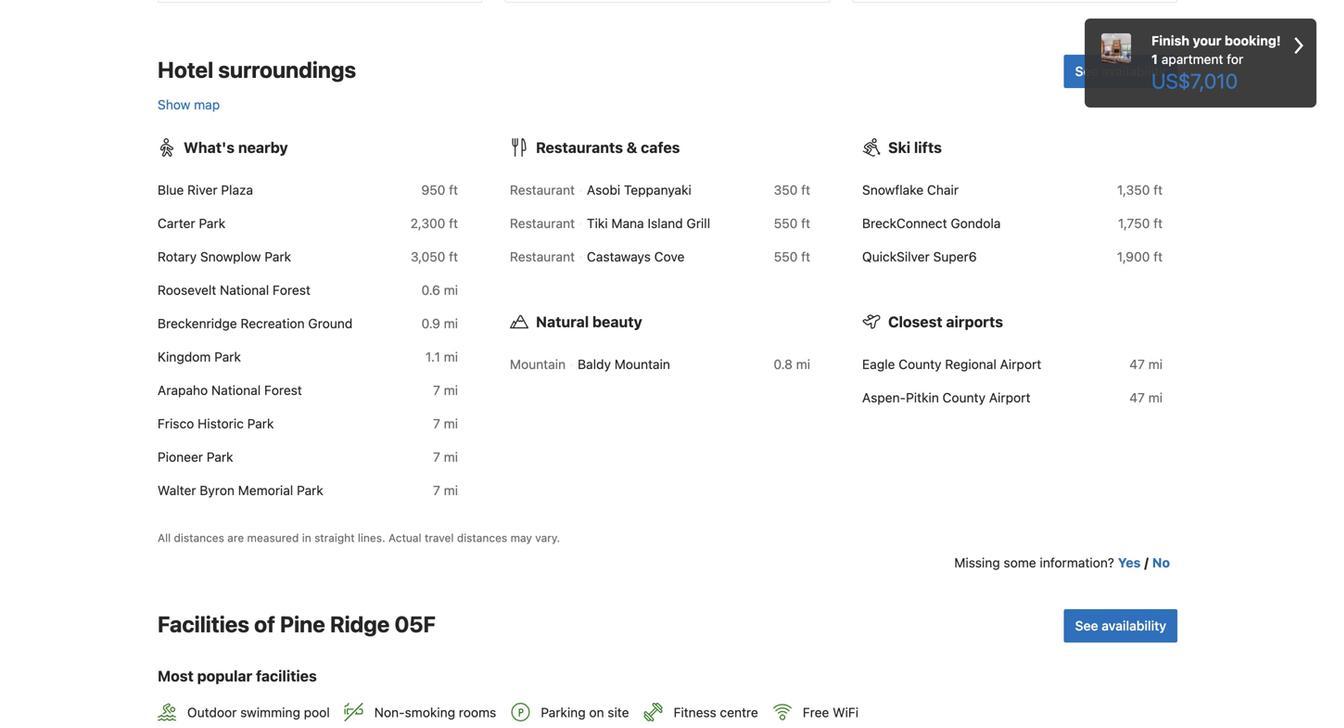 Task type: vqa. For each thing, say whether or not it's contained in the screenshot.
mi for Roosevelt National Forest
yes



Task type: locate. For each thing, give the bounding box(es) containing it.
airport right regional
[[1000, 357, 1042, 372]]

1 horizontal spatial distances
[[457, 532, 508, 545]]

hotel surroundings
[[158, 57, 356, 83]]

4 7 mi from the top
[[433, 483, 458, 498]]

national for arapaho
[[211, 383, 261, 398]]

county down regional
[[943, 390, 986, 405]]

1 47 mi from the top
[[1130, 357, 1163, 372]]

outdoor swimming pool
[[187, 705, 330, 720]]

1 mountain from the left
[[510, 357, 566, 372]]

availability down finish
[[1102, 64, 1167, 79]]

vary.
[[535, 532, 560, 545]]

0 horizontal spatial distances
[[174, 532, 224, 545]]

2,300 ft
[[411, 216, 458, 231]]

2 550 ft from the top
[[774, 249, 811, 265]]

asobi
[[587, 182, 621, 198]]

1 vertical spatial see availability
[[1076, 618, 1167, 634]]

missing some information? yes / no
[[955, 555, 1170, 571]]

1 7 mi from the top
[[433, 383, 458, 398]]

2 vertical spatial restaurant
[[510, 249, 575, 265]]

950
[[421, 182, 446, 198]]

2 7 mi from the top
[[433, 416, 458, 431]]

mountain right baldy
[[615, 357, 670, 372]]

3,050
[[411, 249, 446, 265]]

chair
[[927, 182, 959, 198]]

1 vertical spatial see availability button
[[1064, 610, 1178, 643]]

7 mi for memorial
[[433, 483, 458, 498]]

0 vertical spatial national
[[220, 283, 269, 298]]

restaurant left the tiki
[[510, 216, 575, 231]]

lines.
[[358, 532, 385, 545]]

forest
[[273, 283, 311, 298], [264, 383, 302, 398]]

1.1 mi
[[426, 349, 458, 365]]

what's nearby
[[184, 139, 288, 156]]

7 for forest
[[433, 383, 440, 398]]

in
[[302, 532, 311, 545]]

4 7 from the top
[[433, 483, 440, 498]]

1 see from the top
[[1076, 64, 1099, 79]]

natural
[[536, 313, 589, 331]]

47
[[1130, 357, 1145, 372], [1130, 390, 1145, 405]]

mi for walter byron memorial park
[[444, 483, 458, 498]]

us$7,010
[[1152, 69, 1238, 93]]

kingdom
[[158, 349, 211, 365]]

0 vertical spatial 550 ft
[[774, 216, 811, 231]]

7 mi for forest
[[433, 383, 458, 398]]

0.8
[[774, 357, 793, 372]]

1 vertical spatial availability
[[1102, 618, 1167, 634]]

see availability button down yes 'button'
[[1064, 610, 1178, 643]]

restaurant down restaurants
[[510, 182, 575, 198]]

park down blue river plaza
[[199, 216, 225, 231]]

47 mi
[[1130, 357, 1163, 372], [1130, 390, 1163, 405]]

see down information?
[[1076, 618, 1099, 634]]

county up pitkin
[[899, 357, 942, 372]]

mountain down natural
[[510, 357, 566, 372]]

0 vertical spatial forest
[[273, 283, 311, 298]]

airport for eagle county regional airport
[[1000, 357, 1042, 372]]

550 for castaways cove
[[774, 249, 798, 265]]

see availability button for facilities of pine ridge 05f
[[1064, 610, 1178, 643]]

free
[[803, 705, 829, 720]]

2,300
[[411, 216, 446, 231]]

closest airports
[[889, 313, 1004, 331]]

restaurant
[[510, 182, 575, 198], [510, 216, 575, 231], [510, 249, 575, 265]]

3 7 from the top
[[433, 450, 440, 465]]

550
[[774, 216, 798, 231], [774, 249, 798, 265]]

see for hotel surroundings
[[1076, 64, 1099, 79]]

7 for memorial
[[433, 483, 440, 498]]

1 vertical spatial restaurant
[[510, 216, 575, 231]]

1 47 from the top
[[1130, 357, 1145, 372]]

0 vertical spatial county
[[899, 357, 942, 372]]

0.6 mi
[[422, 283, 458, 298]]

1 vertical spatial see
[[1076, 618, 1099, 634]]

cove
[[655, 249, 685, 265]]

1 horizontal spatial county
[[943, 390, 986, 405]]

centre
[[720, 705, 759, 720]]

1 distances from the left
[[174, 532, 224, 545]]

eagle county regional airport
[[863, 357, 1042, 372]]

ft for carter park
[[449, 216, 458, 231]]

popular
[[197, 667, 252, 685]]

county
[[899, 357, 942, 372], [943, 390, 986, 405]]

aspen-pitkin county airport
[[863, 390, 1031, 405]]

see availability button
[[1064, 55, 1178, 88], [1064, 610, 1178, 643]]

pitkin
[[906, 390, 939, 405]]

mi
[[444, 283, 458, 298], [444, 316, 458, 331], [444, 349, 458, 365], [796, 357, 811, 372], [1149, 357, 1163, 372], [444, 383, 458, 398], [1149, 390, 1163, 405], [444, 416, 458, 431], [444, 450, 458, 465], [444, 483, 458, 498]]

national up historic on the bottom of the page
[[211, 383, 261, 398]]

frisco historic park
[[158, 416, 274, 431]]

frisco
[[158, 416, 194, 431]]

2 47 from the top
[[1130, 390, 1145, 405]]

/
[[1145, 555, 1149, 571]]

0 vertical spatial airport
[[1000, 357, 1042, 372]]

distances right all
[[174, 532, 224, 545]]

1 vertical spatial airport
[[989, 390, 1031, 405]]

fitness centre
[[674, 705, 759, 720]]

2 see availability button from the top
[[1064, 610, 1178, 643]]

most popular facilities
[[158, 667, 317, 685]]

see availability down finish
[[1076, 64, 1167, 79]]

1 7 from the top
[[433, 383, 440, 398]]

ground
[[308, 316, 353, 331]]

1 horizontal spatial mountain
[[615, 357, 670, 372]]

walter byron memorial park
[[158, 483, 323, 498]]

0 vertical spatial restaurant
[[510, 182, 575, 198]]

nearby
[[238, 139, 288, 156]]

see left 1
[[1076, 64, 1099, 79]]

1 550 from the top
[[774, 216, 798, 231]]

see availability down yes 'button'
[[1076, 618, 1167, 634]]

restaurant up natural
[[510, 249, 575, 265]]

distances
[[174, 532, 224, 545], [457, 532, 508, 545]]

2 see from the top
[[1076, 618, 1099, 634]]

park
[[199, 216, 225, 231], [265, 249, 291, 265], [214, 349, 241, 365], [247, 416, 274, 431], [207, 450, 233, 465], [297, 483, 323, 498]]

rotary snowplow park
[[158, 249, 291, 265]]

2 550 from the top
[[774, 249, 798, 265]]

0 vertical spatial see
[[1076, 64, 1099, 79]]

national up breckenridge recreation ground
[[220, 283, 269, 298]]

2 distances from the left
[[457, 532, 508, 545]]

550 ft for castaways cove
[[774, 249, 811, 265]]

outdoor
[[187, 705, 237, 720]]

airport
[[1000, 357, 1042, 372], [989, 390, 1031, 405]]

straight
[[314, 532, 355, 545]]

0 vertical spatial availability
[[1102, 64, 1167, 79]]

1 see availability from the top
[[1076, 64, 1167, 79]]

island
[[648, 216, 683, 231]]

park up the arapaho national forest
[[214, 349, 241, 365]]

national
[[220, 283, 269, 298], [211, 383, 261, 398]]

roosevelt
[[158, 283, 216, 298]]

tiki
[[587, 216, 608, 231]]

3 restaurant from the top
[[510, 249, 575, 265]]

0 vertical spatial see availability button
[[1064, 55, 1178, 88]]

breckconnect
[[863, 216, 948, 231]]

tiki mana island grill
[[587, 216, 710, 231]]

550 for tiki mana island grill
[[774, 216, 798, 231]]

2 47 mi from the top
[[1130, 390, 1163, 405]]

1 vertical spatial forest
[[264, 383, 302, 398]]

1,900
[[1117, 249, 1150, 265]]

0 vertical spatial see availability
[[1076, 64, 1167, 79]]

1 vertical spatial 47 mi
[[1130, 390, 1163, 405]]

beauty
[[593, 313, 643, 331]]

0 vertical spatial 47 mi
[[1130, 357, 1163, 372]]

rightchevron image
[[1295, 32, 1304, 59]]

information?
[[1040, 555, 1115, 571]]

see availability button down finish
[[1064, 55, 1178, 88]]

carter
[[158, 216, 195, 231]]

1 vertical spatial 550
[[774, 249, 798, 265]]

yes button
[[1118, 554, 1141, 572]]

1.1
[[426, 349, 440, 365]]

eagle
[[863, 357, 895, 372]]

47 for eagle county regional airport
[[1130, 357, 1145, 372]]

ft for breckconnect gondola
[[1154, 216, 1163, 231]]

distances left may
[[457, 532, 508, 545]]

mi for pioneer park
[[444, 450, 458, 465]]

2 7 from the top
[[433, 416, 440, 431]]

actual
[[389, 532, 422, 545]]

2 see availability from the top
[[1076, 618, 1167, 634]]

most
[[158, 667, 194, 685]]

2 availability from the top
[[1102, 618, 1167, 634]]

airport down regional
[[989, 390, 1031, 405]]

1 vertical spatial 550 ft
[[774, 249, 811, 265]]

forest up recreation on the top left
[[273, 283, 311, 298]]

river
[[187, 182, 218, 198]]

smoking
[[405, 705, 455, 720]]

forest for roosevelt national forest
[[273, 283, 311, 298]]

ft for snowflake chair
[[1154, 182, 1163, 198]]

availability down yes 'button'
[[1102, 618, 1167, 634]]

1 vertical spatial national
[[211, 383, 261, 398]]

0 horizontal spatial mountain
[[510, 357, 566, 372]]

fitness
[[674, 705, 717, 720]]

1 vertical spatial county
[[943, 390, 986, 405]]

1 availability from the top
[[1102, 64, 1167, 79]]

0 horizontal spatial county
[[899, 357, 942, 372]]

1 550 ft from the top
[[774, 216, 811, 231]]

0 vertical spatial 550
[[774, 216, 798, 231]]

1 vertical spatial 47
[[1130, 390, 1145, 405]]

0 vertical spatial 47
[[1130, 357, 1145, 372]]

7
[[433, 383, 440, 398], [433, 416, 440, 431], [433, 450, 440, 465], [433, 483, 440, 498]]

mi for eagle county regional airport
[[1149, 357, 1163, 372]]

1 restaurant from the top
[[510, 182, 575, 198]]

forest down recreation on the top left
[[264, 383, 302, 398]]

3 7 mi from the top
[[433, 450, 458, 465]]

1 see availability button from the top
[[1064, 55, 1178, 88]]

super6
[[934, 249, 977, 265]]

snowflake chair
[[863, 182, 959, 198]]

2 restaurant from the top
[[510, 216, 575, 231]]

ft for rotary snowplow park
[[449, 249, 458, 265]]

0.9
[[422, 316, 440, 331]]

park right snowplow
[[265, 249, 291, 265]]

350 ft
[[774, 182, 811, 198]]

0.8 mi
[[774, 357, 811, 372]]



Task type: describe. For each thing, give the bounding box(es) containing it.
ft for quicksilver super6
[[1154, 249, 1163, 265]]

hotel
[[158, 57, 214, 83]]

0.6
[[422, 283, 440, 298]]

surroundings
[[218, 57, 356, 83]]

rotary
[[158, 249, 197, 265]]

park right memorial
[[297, 483, 323, 498]]

roosevelt national forest
[[158, 283, 311, 298]]

quicksilver
[[863, 249, 930, 265]]

gondola
[[951, 216, 1001, 231]]

2 mountain from the left
[[615, 357, 670, 372]]

47 mi for aspen-pitkin county airport
[[1130, 390, 1163, 405]]

park right historic on the bottom of the page
[[247, 416, 274, 431]]

facilities
[[158, 611, 249, 637]]

ski
[[889, 139, 911, 156]]

for
[[1227, 51, 1244, 67]]

closest
[[889, 313, 943, 331]]

3,050 ft
[[411, 249, 458, 265]]

baldy mountain
[[578, 357, 670, 372]]

some
[[1004, 555, 1037, 571]]

05f
[[395, 611, 436, 637]]

availability for facilities of pine ridge 05f
[[1102, 618, 1167, 634]]

swimming
[[240, 705, 300, 720]]

airport for aspen-pitkin county airport
[[989, 390, 1031, 405]]

47 mi for eagle county regional airport
[[1130, 357, 1163, 372]]

restaurants
[[536, 139, 623, 156]]

show map link
[[158, 97, 220, 112]]

550 ft for tiki mana island grill
[[774, 216, 811, 231]]

1,750 ft
[[1119, 216, 1163, 231]]

1
[[1152, 51, 1158, 67]]

finish
[[1152, 33, 1190, 48]]

teppanyaki
[[624, 182, 692, 198]]

national for roosevelt
[[220, 283, 269, 298]]

what's
[[184, 139, 235, 156]]

restaurants & cafes
[[536, 139, 680, 156]]

airports
[[946, 313, 1004, 331]]

1,350 ft
[[1118, 182, 1163, 198]]

may
[[511, 532, 532, 545]]

show
[[158, 97, 191, 112]]

castaways
[[587, 249, 651, 265]]

park down historic on the bottom of the page
[[207, 450, 233, 465]]

47 for aspen-pitkin county airport
[[1130, 390, 1145, 405]]

breckconnect gondola
[[863, 216, 1001, 231]]

ft for blue river plaza
[[449, 182, 458, 198]]

non-smoking rooms
[[374, 705, 496, 720]]

mi for arapaho national forest
[[444, 383, 458, 398]]

recreation
[[241, 316, 305, 331]]

1,750
[[1119, 216, 1150, 231]]

see availability for hotel surroundings
[[1076, 64, 1167, 79]]

&
[[627, 139, 638, 156]]

walter
[[158, 483, 196, 498]]

mi for roosevelt national forest
[[444, 283, 458, 298]]

wifi
[[833, 705, 859, 720]]

1,900 ft
[[1117, 249, 1163, 265]]

missing
[[955, 555, 1000, 571]]

grill
[[687, 216, 710, 231]]

pioneer
[[158, 450, 203, 465]]

7 for park
[[433, 416, 440, 431]]

rooms
[[459, 705, 496, 720]]

see for facilities of pine ridge 05f
[[1076, 618, 1099, 634]]

byron
[[200, 483, 235, 498]]

pioneer park
[[158, 450, 233, 465]]

7 mi for park
[[433, 416, 458, 431]]

availability for hotel surroundings
[[1102, 64, 1167, 79]]

yes
[[1118, 555, 1141, 571]]

350
[[774, 182, 798, 198]]

travel
[[425, 532, 454, 545]]

aspen-
[[863, 390, 906, 405]]

non-
[[374, 705, 405, 720]]

mi for kingdom park
[[444, 349, 458, 365]]

see availability for facilities of pine ridge 05f
[[1076, 618, 1167, 634]]

lifts
[[914, 139, 942, 156]]

baldy
[[578, 357, 611, 372]]

restaurant for tiki mana island grill
[[510, 216, 575, 231]]

quicksilver super6
[[863, 249, 977, 265]]

breckenridge
[[158, 316, 237, 331]]

ski lifts
[[889, 139, 942, 156]]

facilities
[[256, 667, 317, 685]]

of
[[254, 611, 275, 637]]

asobi teppanyaki
[[587, 182, 692, 198]]

restaurant for castaways cove
[[510, 249, 575, 265]]

no button
[[1153, 554, 1170, 572]]

parking on site
[[541, 705, 629, 720]]

mi for breckenridge recreation ground
[[444, 316, 458, 331]]

restaurant for asobi teppanyaki
[[510, 182, 575, 198]]

blue
[[158, 182, 184, 198]]

forest for arapaho national forest
[[264, 383, 302, 398]]

950 ft
[[421, 182, 458, 198]]

all
[[158, 532, 171, 545]]

site
[[608, 705, 629, 720]]

arapaho
[[158, 383, 208, 398]]

1,350
[[1118, 182, 1150, 198]]

free wifi
[[803, 705, 859, 720]]

map
[[194, 97, 220, 112]]

cafes
[[641, 139, 680, 156]]

no
[[1153, 555, 1170, 571]]

mi for aspen-pitkin county airport
[[1149, 390, 1163, 405]]

show map
[[158, 97, 220, 112]]

see availability button for hotel surroundings
[[1064, 55, 1178, 88]]

natural beauty
[[536, 313, 643, 331]]

0.9 mi
[[422, 316, 458, 331]]

pine
[[280, 611, 325, 637]]

blue river plaza
[[158, 182, 253, 198]]

apartment
[[1162, 51, 1224, 67]]

regional
[[945, 357, 997, 372]]

mi for frisco historic park
[[444, 416, 458, 431]]



